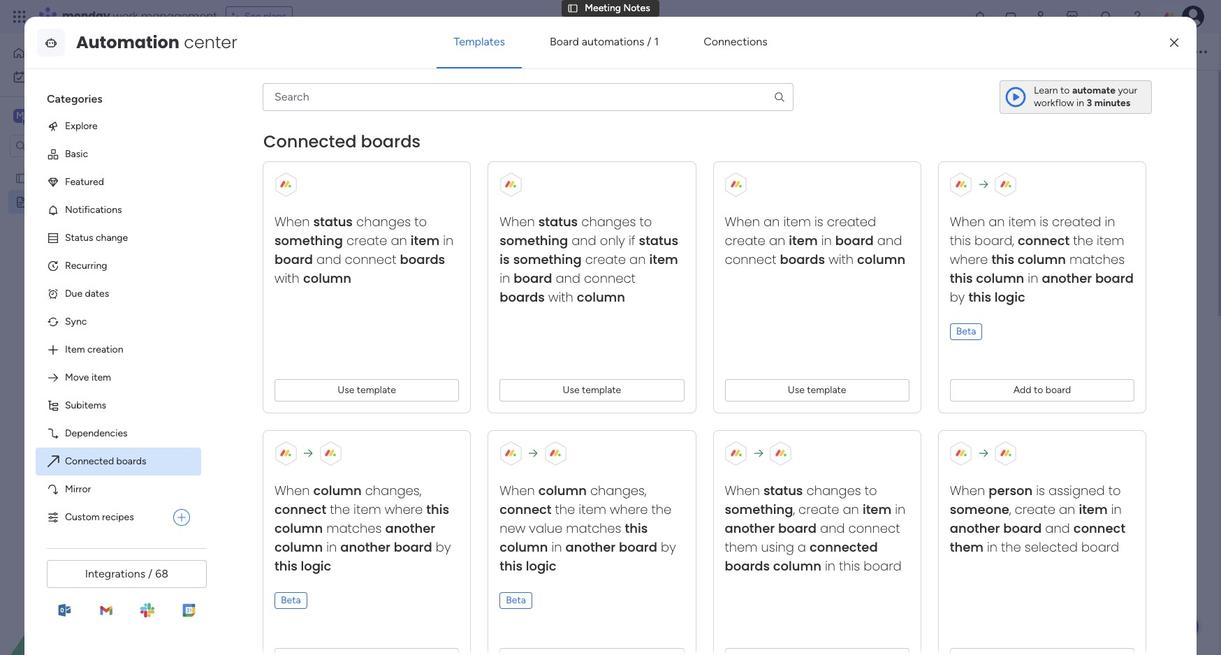 Task type: describe. For each thing, give the bounding box(es) containing it.
agreed to establish key performance indicators (kpis) to measure the success of the redesign, such as page views, bounce rate, and conversion metrics.
[[478, 597, 978, 626]]

date: [insert date]
[[430, 268, 525, 281]]

numbered list image
[[504, 45, 517, 58]]

recipes
[[102, 511, 134, 523]]

0 horizontal spatial goals
[[536, 351, 562, 365]]

use for board
[[563, 384, 580, 396]]

0 horizontal spatial user
[[693, 477, 714, 490]]

views,
[[519, 613, 550, 626]]

item
[[65, 344, 85, 356]]

1 horizontal spatial notes
[[519, 228, 580, 255]]

and inside when status changes   to something create an item in board and connect boards with column
[[317, 251, 341, 268]]

create inside when status changes   to something create an item in board and connect boards with column
[[346, 232, 387, 249]]

monday marketplace image
[[1065, 10, 1079, 24]]

home
[[31, 47, 57, 59]]

3 use template button from the left
[[725, 379, 909, 402]]

2024,
[[656, 164, 682, 176]]

feedback
[[717, 477, 764, 490]]

data.
[[834, 477, 859, 490]]

list box containing my first board
[[0, 163, 178, 402]]

work for my
[[48, 71, 69, 82]]

, inside the when status changes to something , create an item in another board
[[793, 501, 795, 518]]

meeting notes:
[[430, 414, 508, 428]]

assigning tasks and responsibilities
[[464, 393, 640, 407]]

0 vertical spatial notes
[[623, 2, 650, 14]]

when for when person is assigned to someone , create an item in another board and
[[950, 482, 985, 499]]

changes, for when column changes, connect the item where
[[365, 482, 421, 499]]

goals inside "defined the primary goals for the website redesign, including improving user experience, increasing conversion rates, and enhancing brand identity."
[[580, 540, 606, 553]]

brainstorming for brainstorming session for new design concepts
[[464, 372, 534, 386]]

use template for column
[[338, 384, 396, 396]]

workflow
[[1034, 97, 1074, 109]]

home option
[[8, 42, 170, 64]]

in inside this column matches this column in another board by this logic
[[1028, 270, 1038, 287]]

help image
[[1130, 10, 1144, 24]]

in inside when status changes   to something create an item in board and connect boards with column
[[443, 232, 454, 249]]

connected inside option
[[65, 455, 114, 467]]

see
[[244, 10, 261, 22]]

connected boards inside option
[[65, 455, 146, 467]]

if
[[629, 232, 635, 249]]

quality
[[843, 498, 877, 511]]

your workflow in
[[1034, 84, 1138, 109]]

main
[[32, 109, 57, 122]]

2 image for defined
[[463, 545, 467, 549]]

connect inside the when status changes   to something and only if status is something create an item in board and connect boards with column
[[584, 270, 636, 287]]

another inside the when status changes to something , create an item in another board
[[725, 520, 775, 537]]

selected
[[1025, 539, 1078, 556]]

meeting inside list box
[[33, 196, 69, 208]]

1 vertical spatial on
[[677, 477, 690, 490]]

where for the item where
[[950, 251, 988, 268]]

notes inside list box
[[71, 196, 98, 208]]

when for when an item is created in this board,
[[950, 213, 985, 230]]

item inside option
[[91, 372, 111, 383]]

move item
[[65, 372, 111, 383]]

brainstorming for brainstorming session:
[[464, 634, 534, 647]]

integrations
[[85, 567, 145, 580]]

identity.
[[673, 555, 714, 569]]

redesign, inside "defined the primary goals for the website redesign, including improving user experience, increasing conversion rates, and enhancing brand identity."
[[688, 540, 733, 553]]

discussion on goals and objectives for the redesign
[[464, 351, 720, 365]]

mirror
[[65, 483, 91, 495]]

board inside button
[[1046, 384, 1071, 396]]

when person is assigned to someone , create an item in another board and
[[950, 482, 1122, 537]]

bounce
[[553, 613, 591, 626]]

identified
[[478, 477, 526, 490]]

discussed the importance of aligning the redesign with the overall business objectives.
[[478, 576, 911, 590]]

v2 ellipsis image
[[1195, 43, 1207, 61]]

0 horizontal spatial current
[[516, 330, 552, 344]]

by inside this column matches this column in another board by this logic
[[950, 288, 965, 306]]

select product image
[[13, 10, 27, 24]]

0 horizontal spatial /
[[148, 567, 153, 580]]

metrics.
[[697, 613, 737, 626]]

creator
[[450, 164, 483, 176]]

updated
[[766, 164, 803, 176]]

another inside the 'another column'
[[385, 520, 435, 537]]

strengths
[[551, 456, 599, 469]]

share
[[1149, 45, 1174, 57]]

when status changes to something , create an item in another board
[[725, 482, 906, 537]]

workspace selection element
[[13, 108, 117, 126]]

lottie animation element
[[0, 514, 178, 655]]

the inside the item where
[[1073, 232, 1093, 249]]

2 horizontal spatial meeting notes
[[585, 2, 650, 14]]

meeting down 4 .
[[430, 414, 472, 428]]

to inside when status changes   to something create an item in board and connect boards with column
[[414, 213, 427, 230]]

concepts
[[653, 372, 700, 386]]

column inside when status changes   to something create an item in board and connect boards with column
[[303, 270, 351, 287]]

and inside and connect
[[877, 232, 902, 249]]

share button
[[1123, 40, 1181, 63]]

68
[[155, 567, 168, 580]]

a inside and connect them using a
[[798, 539, 806, 556]]

responsibilities
[[565, 393, 640, 407]]

the down goals and objectives:
[[520, 540, 537, 553]]

1 horizontal spatial new
[[593, 372, 614, 386]]

someone
[[950, 501, 1009, 518]]

subitems
[[65, 400, 106, 411]]

with inside the when status changes   to something and only if status is something create an item in board and connect boards with column
[[548, 288, 573, 306]]

board automations / 1 button
[[533, 25, 676, 59]]

boards inside option
[[116, 455, 146, 467]]

. for 4
[[454, 393, 456, 407]]

my work link
[[8, 66, 170, 88]]

0 horizontal spatial on
[[520, 351, 533, 365]]

0 vertical spatial connected boards
[[263, 130, 421, 153]]

work for monday
[[113, 8, 138, 24]]

when for when column changes, connect
[[500, 482, 535, 499]]

sync option
[[36, 308, 201, 336]]

existing
[[893, 498, 932, 511]]

, inside when person is assigned to someone , create an item in another board and
[[1009, 501, 1011, 518]]

my for my first board
[[33, 172, 46, 184]]

integrations / 68 button
[[47, 560, 207, 588]]

when for when column changes, connect the item where
[[275, 482, 310, 499]]

0 vertical spatial connected
[[263, 130, 357, 153]]

m
[[16, 110, 24, 122]]

and inside "defined the primary goals for the website redesign, including improving user experience, increasing conversion rates, and enhancing brand identity."
[[566, 555, 584, 569]]

column inside the 'another column'
[[275, 539, 323, 556]]

overall
[[775, 576, 807, 590]]

in this board
[[822, 557, 902, 575]]

use template button for column
[[275, 379, 459, 402]]

column inside when column changes, connect
[[538, 482, 587, 499]]

board inside the when status changes   to something and only if status is something create an item in board and connect boards with column
[[514, 270, 552, 287]]

and connect them using a
[[725, 520, 900, 556]]

automation
[[76, 31, 179, 54]]

user inside "defined the primary goals for the website redesign, including improving user experience, increasing conversion rates, and enhancing brand identity."
[[837, 540, 858, 553]]

item inside the item where the new value matches
[[579, 501, 606, 518]]

board automations / 1
[[550, 35, 659, 48]]

in inside your workflow in
[[1077, 97, 1084, 109]]

an inside the when status changes   to something and only if status is something create an item in board and connect boards with column
[[630, 251, 646, 268]]

Search for a column type search field
[[263, 83, 793, 111]]

review for review of current website:
[[464, 435, 500, 449]]

in inside the when status changes to something , create an item in another board
[[895, 501, 906, 518]]

item creation
[[65, 344, 123, 356]]

board inside the when status changes to something , create an item in another board
[[778, 520, 817, 537]]

Search in workspace field
[[29, 138, 117, 154]]

column inside connected boards column
[[773, 557, 822, 575]]

design.
[[799, 456, 835, 469]]

mention image
[[603, 44, 617, 58]]

of inside agreed to establish key performance indicators (kpis) to measure the success of the redesign, such as page views, bounce rate, and conversion metrics.
[[870, 597, 881, 611]]

1 vertical spatial redesign
[[685, 576, 728, 590]]

such
[[951, 597, 975, 611]]

style button
[[555, 40, 590, 64]]

last updated
[[746, 164, 803, 176]]

changes for create
[[807, 482, 861, 499]]

with inside when status changes   to something create an item in board and connect boards with column
[[275, 270, 300, 287]]

agreed for agreed to establish key performance indicators (kpis) to measure the success of the redesign, such as page views, bounce rate, and conversion metrics.
[[478, 597, 514, 611]]

rate,
[[593, 613, 616, 626]]

in inside when an item is created in this board,
[[1105, 213, 1115, 230]]

the inside when column changes, connect the item where
[[330, 501, 350, 518]]

(kpis)
[[717, 597, 746, 611]]

3 use template from the left
[[788, 384, 846, 396]]

categories list box
[[36, 80, 212, 532]]

0 horizontal spatial by
[[436, 539, 451, 556]]

boards inside the when status changes   to something and only if status is something create an item in board and connect boards with column
[[500, 288, 545, 306]]

3 for 3 minutes
[[1087, 97, 1092, 109]]

column inside the when status changes   to something and only if status is something create an item in board and connect boards with column
[[577, 288, 625, 306]]

beta for the item where
[[281, 594, 301, 606]]

discussed for discussed the strengths and weaknesses of the current website design.
[[478, 456, 529, 469]]

kendall
[[486, 164, 519, 176]]

for inside "defined the primary goals for the website redesign, including improving user experience, increasing conversion rates, and enhancing brand identity."
[[609, 540, 623, 553]]

another inside when person is assigned to someone , create an item in another board and
[[950, 520, 1000, 537]]

workspace image
[[13, 108, 27, 124]]

to inside the when status changes to something , create an item in another board
[[865, 482, 877, 499]]

1 horizontal spatial by
[[661, 539, 676, 556]]

when status changes   to something and only if status is something create an item in board and connect boards with column
[[500, 213, 678, 306]]

connected boards option
[[36, 448, 201, 476]]

first
[[49, 172, 66, 184]]

connect inside when column changes, connect
[[500, 501, 552, 518]]

1
[[654, 35, 659, 48]]

content.
[[934, 498, 976, 511]]

boards with column
[[780, 251, 906, 268]]

search image
[[773, 91, 786, 103]]

the up identified areas for improvement based on user feedback and analytics data.
[[699, 456, 715, 469]]

0 horizontal spatial matches
[[323, 520, 385, 537]]

conversion inside agreed to establish key performance indicators (kpis) to measure the success of the redesign, such as page views, bounce rate, and conversion metrics.
[[640, 613, 694, 626]]

brand
[[642, 555, 670, 569]]

an inside when an item is created in this board,
[[989, 213, 1005, 230]]

custom recipes option
[[36, 504, 168, 532]]

boards inside connected boards column
[[725, 557, 770, 575]]

beta for the item where the new value matches
[[506, 594, 526, 606]]

0 horizontal spatial logic
[[301, 557, 331, 575]]

learn
[[1034, 84, 1058, 96]]

board,
[[975, 232, 1014, 249]]

is inside when an item is created in this board,
[[1040, 213, 1049, 230]]

performance
[[598, 597, 662, 611]]

content
[[633, 498, 672, 511]]

last
[[746, 164, 764, 176]]

an inside when person is assigned to someone , create an item in another board and
[[1059, 501, 1075, 518]]

when column changes, connect the item where
[[275, 482, 426, 518]]

dates
[[85, 288, 109, 300]]

when column changes, connect
[[500, 482, 647, 518]]

my work option
[[8, 66, 170, 88]]

2 image for agreed
[[463, 602, 467, 606]]

to inside add to board button
[[1034, 384, 1043, 396]]

the left overall
[[756, 576, 772, 590]]

meeting up [insert
[[430, 228, 514, 255]]

the up objectives:
[[555, 501, 575, 518]]

0 horizontal spatial website
[[555, 330, 595, 344]]

changes for only
[[581, 213, 636, 230]]

created for board
[[827, 213, 876, 230]]

1 horizontal spatial current
[[718, 456, 754, 469]]

move item option
[[36, 364, 201, 392]]

matches inside this column matches this column in another board by this logic
[[1070, 251, 1125, 268]]

connect inside when column changes, connect the item where
[[275, 501, 326, 518]]

assigning
[[464, 393, 513, 407]]

and inside when person is assigned to someone , create an item in another board and
[[1045, 520, 1070, 537]]

item inside the when status changes to something , create an item in another board
[[863, 501, 892, 518]]

sync
[[65, 316, 87, 328]]

of up discussion on the bottom of the page
[[503, 330, 513, 344]]

recurring option
[[36, 252, 201, 280]]

something for when status changes to something , create an item in another board
[[725, 501, 793, 518]]

create inside when an item is created create an
[[725, 232, 766, 249]]

item inside when column changes, connect the item where
[[354, 501, 381, 518]]

0 vertical spatial redesign
[[677, 351, 720, 365]]

status for when status changes to something , create an item in another board
[[764, 482, 803, 499]]

connect inside when status changes   to something create an item in board and connect boards with column
[[345, 251, 396, 268]]

template for board
[[582, 384, 621, 396]]

due dates option
[[36, 280, 201, 308]]

where inside when column changes, connect the item where
[[385, 501, 423, 518]]

dependencies
[[65, 427, 128, 439]]

2 horizontal spatial website
[[757, 456, 796, 469]]

logic inside this column matches this column in another board by this logic
[[995, 288, 1025, 306]]

parks
[[521, 164, 546, 176]]

connect inside connect them
[[1074, 520, 1126, 537]]

my for my work
[[32, 71, 46, 82]]

item inside when status changes   to something create an item in board and connect boards with column
[[411, 232, 439, 249]]

discussed the strengths and weaknesses of the current website design.
[[478, 456, 835, 469]]

objectives.
[[856, 576, 911, 590]]



Task type: locate. For each thing, give the bounding box(es) containing it.
changes for an
[[356, 213, 411, 230]]

when inside when an item is created in this board,
[[950, 213, 985, 230]]

when inside when person is assigned to someone , create an item in another board and
[[950, 482, 985, 499]]

1 horizontal spatial template
[[582, 384, 621, 396]]

[insert
[[461, 268, 494, 281]]

bulleted list image
[[480, 45, 493, 58]]

in another board by this logic down when column changes, connect the item where
[[275, 539, 451, 575]]

current
[[516, 330, 552, 344], [718, 456, 754, 469]]

update feed image
[[1004, 10, 1018, 24]]

the right assess
[[752, 498, 768, 511]]

2 use template from the left
[[563, 384, 621, 396]]

my down home
[[32, 71, 46, 82]]

primary
[[539, 540, 577, 553]]

0 vertical spatial user
[[693, 477, 714, 490]]

to inside when person is assigned to someone , create an item in another board and
[[1108, 482, 1121, 499]]

is up the item where
[[1040, 213, 1049, 230]]

created up the item where
[[1052, 213, 1101, 230]]

something
[[275, 232, 343, 249], [500, 232, 568, 249], [513, 251, 582, 268], [725, 501, 793, 518]]

2 image down 'goals'
[[463, 545, 467, 549]]

1 vertical spatial discussed
[[478, 576, 529, 590]]

this column
[[275, 501, 449, 537], [500, 520, 648, 556]]

2 , from the left
[[1009, 501, 1011, 518]]

2 public board image from the top
[[15, 195, 28, 208]]

person
[[989, 482, 1033, 499]]

0 horizontal spatial meeting notes
[[33, 196, 98, 208]]

meeting notes inside list box
[[33, 196, 98, 208]]

1 horizontal spatial where
[[610, 501, 648, 518]]

redesign
[[677, 351, 720, 365], [685, 576, 728, 590]]

lottie animation image
[[0, 514, 178, 655]]

search everything image
[[1100, 10, 1114, 24]]

1 vertical spatial a
[[798, 539, 806, 556]]

when inside when status changes   to something create an item in board and connect boards with column
[[275, 213, 310, 230]]

weaknesses
[[623, 456, 683, 469]]

move
[[65, 372, 89, 383]]

creation
[[87, 344, 123, 356]]

1 2 image from the top
[[463, 461, 467, 465]]

1 vertical spatial current
[[718, 456, 754, 469]]

0 horizontal spatial redesign,
[[688, 540, 733, 553]]

1 vertical spatial new
[[500, 520, 526, 537]]

when
[[275, 213, 310, 230], [500, 213, 535, 230], [725, 213, 760, 230], [950, 213, 985, 230], [275, 482, 310, 499], [500, 482, 535, 499], [725, 482, 760, 499], [950, 482, 985, 499]]

something for when status changes   to something and only if status is something create an item in board and connect boards with column
[[500, 232, 568, 249]]

1 , from the left
[[793, 501, 795, 518]]

created inside when an item is created create an
[[827, 213, 876, 230]]

to inside the when status changes   to something and only if status is something create an item in board and connect boards with column
[[640, 213, 652, 230]]

is inside when an item is created create an
[[815, 213, 823, 230]]

1 horizontal spatial goals
[[580, 540, 606, 553]]

1 horizontal spatial changes
[[581, 213, 636, 230]]

of
[[512, 289, 523, 302], [503, 330, 513, 344], [503, 435, 513, 449], [685, 456, 696, 469], [880, 498, 890, 511], [611, 576, 621, 590], [870, 597, 881, 611]]

new up responsibilities
[[593, 372, 614, 386]]

1 2 image from the top
[[463, 482, 467, 486]]

the up brand at the right bottom of page
[[626, 540, 643, 553]]

my inside option
[[32, 71, 46, 82]]

meeting down first
[[33, 196, 69, 208]]

the up the concepts
[[658, 351, 674, 365]]

board inside when status changes   to something create an item in board and connect boards with column
[[275, 251, 313, 268]]

1 review from the top
[[464, 330, 500, 344]]

invite members image
[[1035, 10, 1049, 24]]

where inside the item where
[[950, 251, 988, 268]]

template for column
[[357, 384, 396, 396]]

status for when status changes   to something create an item in board and connect boards with column
[[313, 213, 353, 230]]

where down improvement
[[610, 501, 648, 518]]

1 horizontal spatial them
[[950, 539, 984, 556]]

1 vertical spatial notes
[[71, 196, 98, 208]]

attendees:
[[430, 289, 485, 302]]

3 up 4
[[447, 372, 453, 386]]

0 horizontal spatial them
[[725, 539, 758, 556]]

, down analytics at bottom right
[[793, 501, 795, 518]]

2 them from the left
[[950, 539, 984, 556]]

agreed to conduct a thorough content audit to assess the relevance and quality of existing content.
[[478, 498, 976, 511]]

review up discussion on the bottom of the page
[[464, 330, 500, 344]]

status change option
[[36, 224, 201, 252]]

1 vertical spatial meeting notes
[[33, 196, 98, 208]]

work up automation
[[113, 8, 138, 24]]

item inside the item where
[[1097, 232, 1124, 249]]

meeting notes
[[585, 2, 650, 14], [33, 196, 98, 208], [430, 228, 580, 255]]

logic down the 'another column'
[[301, 557, 331, 575]]

1 vertical spatial .
[[454, 393, 456, 407]]

where up the 'another column'
[[385, 501, 423, 518]]

public board image for meeting notes
[[15, 195, 28, 208]]

2 image
[[463, 482, 467, 486], [463, 545, 467, 549], [463, 602, 467, 606]]

and connect
[[725, 232, 902, 268]]

in inside the when status changes   to something and only if status is something create an item in board and connect boards with column
[[500, 270, 510, 287]]

notifications option
[[36, 196, 201, 224]]

boards inside when status changes   to something create an item in board and connect boards with column
[[400, 251, 445, 268]]

center
[[184, 31, 237, 54]]

1 vertical spatial connected boards
[[65, 455, 146, 467]]

status for when status changes   to something and only if status is something create an item in board and connect boards with column
[[538, 213, 578, 230]]

logic
[[995, 288, 1025, 306], [301, 557, 331, 575], [526, 557, 557, 575]]

current up feedback
[[718, 456, 754, 469]]

style
[[561, 45, 584, 57]]

3 for 3 .
[[447, 372, 453, 386]]

goals
[[536, 351, 562, 365], [580, 540, 606, 553]]

when for when an item is created create an
[[725, 213, 760, 230]]

0 horizontal spatial changes,
[[365, 482, 421, 499]]

3 template from the left
[[807, 384, 846, 396]]

dynamic values image
[[626, 45, 640, 59]]

0 vertical spatial meeting notes
[[585, 2, 650, 14]]

is right person
[[1036, 482, 1045, 499]]

2 2 image from the top
[[463, 545, 467, 549]]

aligning
[[624, 576, 663, 590]]

featured
[[65, 176, 104, 188]]

discussion
[[464, 351, 517, 365]]

1 vertical spatial user
[[837, 540, 858, 553]]

2 image down meeting notes:
[[463, 461, 467, 465]]

changes, up the 'another column'
[[365, 482, 421, 499]]

beta for matches
[[956, 325, 976, 337]]

2 template from the left
[[582, 384, 621, 396]]

2 image
[[463, 461, 467, 465], [463, 503, 467, 507], [463, 581, 467, 585]]

use template button for board
[[500, 379, 684, 402]]

2 vertical spatial meeting notes
[[430, 228, 580, 255]]

use template for board
[[563, 384, 621, 396]]

0 vertical spatial 2 image
[[463, 482, 467, 486]]

for down strengths
[[558, 477, 572, 490]]

2 agreed from the top
[[478, 597, 514, 611]]

connected boards column
[[725, 539, 878, 575]]

changes, for when column changes, connect
[[590, 482, 647, 499]]

0 vertical spatial my
[[32, 71, 46, 82]]

redesign, up "identity."
[[688, 540, 733, 553]]

where inside the item where the new value matches
[[610, 501, 648, 518]]

of down enhancing
[[611, 576, 621, 590]]

including
[[736, 540, 782, 553]]

board inside when person is assigned to someone , create an item in another board and
[[1003, 520, 1042, 537]]

main workspace
[[32, 109, 115, 122]]

explore option
[[36, 112, 201, 140]]

07,
[[639, 164, 654, 176]]

1 horizontal spatial meeting notes
[[430, 228, 580, 255]]

a right conduct
[[575, 498, 581, 511]]

2 image down 'goals'
[[463, 581, 467, 585]]

1 horizontal spatial conversion
[[640, 613, 694, 626]]

redesign up the concepts
[[677, 351, 720, 365]]

/ left 1
[[647, 35, 652, 48]]

meeting up board automations / 1
[[585, 2, 621, 14]]

2 image for identified
[[463, 482, 467, 486]]

3 2 image from the top
[[463, 581, 467, 585]]

of up identified areas for improvement based on user feedback and analytics data.
[[685, 456, 696, 469]]

them
[[725, 539, 758, 556], [950, 539, 984, 556]]

column inside when column changes, connect the item where
[[313, 482, 362, 499]]

0 horizontal spatial use template button
[[275, 379, 459, 402]]

2 image up brainstorming session:
[[463, 602, 467, 606]]

them left using
[[725, 539, 758, 556]]

see plans button
[[225, 6, 293, 27]]

board
[[69, 172, 94, 184], [835, 232, 874, 249], [275, 251, 313, 268], [514, 270, 552, 287], [1095, 270, 1134, 287], [1046, 384, 1071, 396], [778, 520, 817, 537], [1003, 520, 1042, 537], [394, 539, 432, 556], [619, 539, 657, 556], [1081, 539, 1119, 556], [864, 557, 902, 575]]

analytics
[[787, 477, 832, 490]]

item inside when an item is created create an
[[783, 213, 811, 230]]

3 2 image from the top
[[463, 602, 467, 606]]

basic option
[[36, 140, 201, 168]]

1 horizontal spatial work
[[113, 8, 138, 24]]

and inside and connect them using a
[[820, 520, 845, 537]]

user up in this board
[[837, 540, 858, 553]]

when for when status changes   to something and only if status is something create an item in board and connect boards with column
[[500, 213, 535, 230]]

2 vertical spatial notes
[[519, 228, 580, 255]]

add
[[1013, 384, 1031, 396]]

1 vertical spatial connected
[[65, 455, 114, 467]]

website up analytics at bottom right
[[757, 456, 796, 469]]

0 vertical spatial new
[[593, 372, 614, 386]]

1 horizontal spatial use
[[563, 384, 580, 396]]

for
[[641, 351, 655, 365], [576, 372, 591, 386], [558, 477, 572, 490], [609, 540, 623, 553]]

work inside option
[[48, 71, 69, 82]]

website inside "defined the primary goals for the website redesign, including improving user experience, increasing conversion rates, and enhancing brand identity."
[[646, 540, 685, 553]]

another
[[1042, 270, 1092, 287], [385, 520, 435, 537], [725, 520, 775, 537], [950, 520, 1000, 537], [340, 539, 391, 556], [566, 539, 616, 556]]

monday work management
[[62, 8, 217, 24]]

1 them from the left
[[725, 539, 758, 556]]

recurring
[[65, 260, 107, 272]]

review for review of current website
[[464, 330, 500, 344]]

conversion inside "defined the primary goals for the website redesign, including improving user experience, increasing conversion rates, and enhancing brand identity."
[[478, 555, 533, 569]]

1 use template button from the left
[[275, 379, 459, 402]]

2 image for discussed the importance of aligning the redesign with the overall business objectives.
[[463, 581, 467, 585]]

2 horizontal spatial changes
[[807, 482, 861, 499]]

conversion down defined
[[478, 555, 533, 569]]

logic down primary
[[526, 557, 557, 575]]

goals up session
[[536, 351, 562, 365]]

1 horizontal spatial /
[[647, 35, 652, 48]]

when for when status changes to something , create an item in another board
[[725, 482, 760, 499]]

1 horizontal spatial changes,
[[590, 482, 647, 499]]

when inside when column changes, connect the item where
[[275, 482, 310, 499]]

3 minutes
[[1087, 97, 1131, 109]]

meeting notes up automations
[[585, 2, 650, 14]]

workspace
[[59, 109, 115, 122]]

basic
[[65, 148, 88, 160]]

current down the attendees]
[[516, 330, 552, 344]]

0 vertical spatial conversion
[[478, 555, 533, 569]]

1 horizontal spatial user
[[837, 540, 858, 553]]

1 vertical spatial 2 image
[[463, 503, 467, 507]]

status change
[[65, 232, 128, 244]]

when inside the when status changes   to something and only if status is something create an item in board and connect boards with column
[[500, 213, 535, 230]]

created for this column
[[1052, 213, 1101, 230]]

0 vertical spatial 3
[[1087, 97, 1092, 109]]

1 agreed from the top
[[478, 498, 514, 511]]

status inside the when status changes to something , create an item in another board
[[764, 482, 803, 499]]

discussed up 'identified'
[[478, 456, 529, 469]]

option
[[0, 165, 178, 168]]

for down discussion on goals and objectives for the redesign
[[576, 372, 591, 386]]

2 horizontal spatial beta
[[956, 325, 976, 337]]

1 vertical spatial 3
[[447, 372, 453, 386]]

, down person
[[1009, 501, 1011, 518]]

0 vertical spatial discussed
[[478, 456, 529, 469]]

0 vertical spatial goals
[[536, 351, 562, 365]]

the down objectives.
[[883, 597, 900, 611]]

my left first
[[33, 172, 46, 184]]

redesign, left such
[[903, 597, 948, 611]]

a right using
[[798, 539, 806, 556]]

changes
[[356, 213, 411, 230], [581, 213, 636, 230], [807, 482, 861, 499]]

relevance
[[771, 498, 819, 511]]

0 vertical spatial public board image
[[15, 171, 28, 184]]

when an item is created in this board,
[[950, 213, 1115, 249]]

redesign, inside agreed to establish key performance indicators (kpis) to measure the success of the redesign, such as page views, bounce rate, and conversion metrics.
[[903, 597, 948, 611]]

them inside connect them
[[950, 539, 984, 556]]

/ left '68'
[[148, 567, 153, 580]]

1 in another board by this logic from the left
[[275, 539, 451, 575]]

1 vertical spatial brainstorming
[[464, 634, 534, 647]]

3 use from the left
[[788, 384, 805, 396]]

change
[[96, 232, 128, 244]]

based
[[645, 477, 675, 490]]

the up indicators
[[666, 576, 682, 590]]

importance
[[551, 576, 608, 590]]

0 horizontal spatial this column
[[275, 501, 449, 537]]

2 horizontal spatial where
[[950, 251, 988, 268]]

2 horizontal spatial use template
[[788, 384, 846, 396]]

this inside when an item is created in this board,
[[950, 232, 971, 249]]

created inside when an item is created in this board,
[[1052, 213, 1101, 230]]

2 image left 'identified'
[[463, 482, 467, 486]]

attendees]
[[526, 289, 582, 302]]

create inside the when status changes   to something and only if status is something create an item in board and connect boards with column
[[585, 251, 626, 268]]

the down based
[[652, 501, 672, 518]]

meeting notes up "date]"
[[430, 228, 580, 255]]

them down someone
[[950, 539, 984, 556]]

meeting notes down my first board
[[33, 196, 98, 208]]

1 vertical spatial work
[[48, 71, 69, 82]]

connect inside and connect them using a
[[849, 520, 900, 537]]

4
[[447, 393, 454, 407]]

item inside the when status changes   to something and only if status is something create an item in board and connect boards with column
[[649, 251, 678, 268]]

create
[[346, 232, 387, 249], [725, 232, 766, 249], [585, 251, 626, 268], [799, 501, 839, 518], [1015, 501, 1056, 518]]

1 horizontal spatial use template
[[563, 384, 621, 396]]

date]
[[497, 268, 525, 281]]

2 horizontal spatial by
[[950, 288, 965, 306]]

new inside the item where the new value matches
[[500, 520, 526, 537]]

1 discussed from the top
[[478, 456, 529, 469]]

my work
[[32, 71, 69, 82]]

connect inside and connect
[[725, 251, 776, 268]]

changes, up the item where the new value matches
[[590, 482, 647, 499]]

work up categories
[[48, 71, 69, 82]]

them inside and connect them using a
[[725, 539, 758, 556]]

2 image up 'goals'
[[463, 503, 467, 507]]

brainstorming down the page
[[464, 634, 534, 647]]

2 horizontal spatial use template button
[[725, 379, 909, 402]]

something for when status changes   to something create an item in board and connect boards with column
[[275, 232, 343, 249]]

3
[[1087, 97, 1092, 109], [447, 372, 453, 386]]

in the selected board
[[984, 539, 1119, 556]]

None search field
[[263, 83, 793, 111]]

when for when status changes   to something create an item in board and connect boards with column
[[275, 213, 310, 230]]

logic down the item where
[[995, 288, 1025, 306]]

notes
[[623, 2, 650, 14], [71, 196, 98, 208], [519, 228, 580, 255]]

changes, inside when column changes, connect the item where
[[365, 482, 421, 499]]

review down notes:
[[464, 435, 500, 449]]

1 vertical spatial agreed
[[478, 597, 514, 611]]

agreed up the page
[[478, 597, 514, 611]]

is up 'item in board'
[[815, 213, 823, 230]]

of down notes:
[[503, 435, 513, 449]]

1 vertical spatial my
[[33, 172, 46, 184]]

subitems option
[[36, 392, 201, 420]]

where down the board,
[[950, 251, 988, 268]]

.
[[453, 372, 456, 386], [454, 393, 456, 407]]

connections
[[704, 35, 768, 48]]

website:
[[557, 435, 601, 449]]

conversion down indicators
[[640, 613, 694, 626]]

date:
[[430, 268, 458, 281]]

0 vertical spatial website
[[555, 330, 595, 344]]

indicators
[[665, 597, 714, 611]]

add to board button
[[950, 379, 1135, 402]]

mar 07, 2024, 15:49
[[620, 164, 709, 176]]

item inside when an item is created in this board,
[[1009, 213, 1036, 230]]

an inside the when status changes to something , create an item in another board
[[843, 501, 859, 518]]

when inside when column changes, connect
[[500, 482, 535, 499]]

create inside when person is assigned to someone , create an item in another board and
[[1015, 501, 1056, 518]]

of right the [list
[[512, 289, 523, 302]]

0 vertical spatial review
[[464, 330, 500, 344]]

2 changes, from the left
[[590, 482, 647, 499]]

when inside when an item is created create an
[[725, 213, 760, 230]]

1 horizontal spatial beta
[[506, 594, 526, 606]]

this column for matches
[[275, 501, 449, 537]]

column
[[857, 251, 906, 268], [1018, 251, 1066, 268], [303, 270, 351, 287], [976, 270, 1024, 287], [577, 288, 625, 306], [313, 482, 362, 499], [538, 482, 587, 499], [275, 520, 323, 537], [275, 539, 323, 556], [500, 539, 548, 556], [773, 557, 822, 575]]

this column for in
[[500, 520, 648, 556]]

0 horizontal spatial connected boards
[[65, 455, 146, 467]]

2 created from the left
[[1052, 213, 1101, 230]]

1 vertical spatial website
[[757, 456, 796, 469]]

2 vertical spatial 2 image
[[463, 602, 467, 606]]

agreed down 'identified'
[[478, 498, 514, 511]]

mirror option
[[36, 476, 201, 504]]

2 use from the left
[[563, 384, 580, 396]]

item inside when person is assigned to someone , create an item in another board and
[[1079, 501, 1108, 518]]

1 vertical spatial 2 image
[[463, 545, 467, 549]]

session:
[[536, 634, 578, 647]]

2 horizontal spatial logic
[[995, 288, 1025, 306]]

2 discussed from the top
[[478, 576, 529, 590]]

2 image for discussed the strengths and weaknesses of the current website design.
[[463, 461, 467, 465]]

the left selected
[[1001, 539, 1021, 556]]

2 2 image from the top
[[463, 503, 467, 507]]

due dates
[[65, 288, 109, 300]]

. down 3 .
[[454, 393, 456, 407]]

public board image for my first board
[[15, 171, 28, 184]]

0 horizontal spatial new
[[500, 520, 526, 537]]

automation center
[[76, 31, 237, 54]]

notes up automations
[[623, 2, 650, 14]]

0 vertical spatial .
[[453, 372, 456, 386]]

the up the 'another column'
[[330, 501, 350, 518]]

creator kendall parks
[[450, 164, 546, 176]]

new up defined
[[500, 520, 526, 537]]

1 horizontal spatial in another board by this logic
[[500, 539, 676, 575]]

created up 'item in board'
[[827, 213, 876, 230]]

list box
[[0, 163, 178, 402]]

item creation option
[[36, 336, 201, 364]]

1 horizontal spatial connected
[[263, 130, 357, 153]]

learn to automate
[[1034, 84, 1116, 96]]

0 horizontal spatial changes
[[356, 213, 411, 230]]

redesign down "identity."
[[685, 576, 728, 590]]

1 horizontal spatial use template button
[[500, 379, 684, 402]]

0 horizontal spatial use
[[338, 384, 354, 396]]

for up design
[[641, 351, 655, 365]]

0 vertical spatial a
[[575, 498, 581, 511]]

of down objectives.
[[870, 597, 881, 611]]

of right quality at bottom
[[880, 498, 890, 511]]

the down business
[[808, 597, 824, 611]]

something inside the when status changes to something , create an item in another board
[[725, 501, 793, 518]]

2 vertical spatial 2 image
[[463, 581, 467, 585]]

the up areas
[[531, 456, 548, 469]]

goals up enhancing
[[580, 540, 606, 553]]

featured option
[[36, 168, 201, 196]]

2 review from the top
[[464, 435, 500, 449]]

15:49
[[685, 164, 709, 176]]

0 vertical spatial /
[[647, 35, 652, 48]]

1 template from the left
[[357, 384, 396, 396]]

defined
[[478, 540, 517, 553]]

. up 4 .
[[453, 372, 456, 386]]

. for 3
[[453, 372, 456, 386]]

matches inside the item where the new value matches
[[566, 520, 621, 537]]

2 in another board by this logic from the left
[[500, 539, 676, 575]]

1 changes, from the left
[[365, 482, 421, 499]]

public board image
[[15, 171, 28, 184], [15, 195, 28, 208]]

kendall parks image
[[1182, 6, 1204, 28]]

assess
[[716, 498, 749, 511]]

1 created from the left
[[827, 213, 876, 230]]

connected
[[263, 130, 357, 153], [65, 455, 114, 467]]

is right [insert
[[500, 251, 510, 268]]

0 horizontal spatial where
[[385, 501, 423, 518]]

1 vertical spatial conversion
[[640, 613, 694, 626]]

for up enhancing
[[609, 540, 623, 553]]

the down rates,
[[531, 576, 548, 590]]

changes inside when status changes   to something create an item in board and connect boards with column
[[356, 213, 411, 230]]

objectives:
[[516, 519, 573, 532]]

website up discussion on goals and objectives for the redesign
[[555, 330, 595, 344]]

1 public board image from the top
[[15, 171, 28, 184]]

defined the primary goals for the website redesign, including improving user experience, increasing conversion rates, and enhancing brand identity.
[[478, 540, 975, 569]]

dependencies option
[[36, 420, 201, 448]]

another inside this column matches this column in another board by this logic
[[1042, 270, 1092, 287]]

board inside this column matches this column in another board by this logic
[[1095, 270, 1134, 287]]

templates button
[[437, 25, 522, 59]]

assigned
[[1049, 482, 1105, 499]]

2 vertical spatial website
[[646, 540, 685, 553]]

automations
[[582, 35, 644, 48]]

the up this column matches this column in another board by this logic
[[1073, 232, 1093, 249]]

in another board by this logic up importance
[[500, 539, 676, 575]]

2 horizontal spatial notes
[[623, 2, 650, 14]]

discussed up the page
[[478, 576, 529, 590]]

2 brainstorming from the top
[[464, 634, 534, 647]]

0 horizontal spatial conversion
[[478, 555, 533, 569]]

categories heading
[[36, 80, 201, 112]]

2 use template button from the left
[[500, 379, 684, 402]]

use for column
[[338, 384, 354, 396]]

0 vertical spatial 2 image
[[463, 461, 467, 465]]

brainstorming down discussion on the bottom of the page
[[464, 372, 534, 386]]

0 vertical spatial on
[[520, 351, 533, 365]]

discussed for discussed the importance of aligning the redesign with the overall business objectives.
[[478, 576, 529, 590]]

conversion
[[478, 555, 533, 569], [640, 613, 694, 626]]

1 horizontal spatial 3
[[1087, 97, 1092, 109]]

something inside when status changes   to something create an item in board and connect boards with column
[[275, 232, 343, 249]]

1 horizontal spatial logic
[[526, 557, 557, 575]]

0 horizontal spatial ,
[[793, 501, 795, 518]]

0 vertical spatial agreed
[[478, 498, 514, 511]]

3 .
[[447, 372, 456, 386]]

on up audit
[[677, 477, 690, 490]]

an inside when status changes   to something create an item in board and connect boards with column
[[391, 232, 407, 249]]

notifications image
[[973, 10, 987, 24]]

create inside the when status changes to something , create an item in another board
[[799, 501, 839, 518]]

status inside when status changes   to something create an item in board and connect boards with column
[[313, 213, 353, 230]]

and inside agreed to establish key performance indicators (kpis) to measure the success of the redesign, such as page views, bounce rate, and conversion metrics.
[[618, 613, 637, 626]]

0 vertical spatial brainstorming
[[464, 372, 534, 386]]

1 brainstorming from the top
[[464, 372, 534, 386]]

2 image for agreed to conduct a thorough content audit to assess the relevance and quality of existing content.
[[463, 503, 467, 507]]

is inside when person is assigned to someone , create an item in another board and
[[1036, 482, 1045, 499]]

notes up "date]"
[[519, 228, 580, 255]]

1 use template from the left
[[338, 384, 396, 396]]

website up brand at the right bottom of page
[[646, 540, 685, 553]]

agreed for agreed to conduct a thorough content audit to assess the relevance and quality of existing content.
[[478, 498, 514, 511]]

when inside the when status changes to something , create an item in another board
[[725, 482, 760, 499]]

where for the item where the new value matches
[[610, 501, 648, 518]]

templates
[[454, 35, 505, 48]]

1 vertical spatial /
[[148, 567, 153, 580]]

brainstorming session:
[[464, 634, 578, 647]]

0 horizontal spatial notes
[[71, 196, 98, 208]]

brainstorming session for new design concepts
[[464, 372, 700, 386]]

user up audit
[[693, 477, 714, 490]]

2 horizontal spatial template
[[807, 384, 846, 396]]

3 down 'automate'
[[1087, 97, 1092, 109]]

is inside the when status changes   to something and only if status is something create an item in board and connect boards with column
[[500, 251, 510, 268]]

my
[[32, 71, 46, 82], [33, 172, 46, 184]]

1 horizontal spatial a
[[798, 539, 806, 556]]

business
[[810, 576, 854, 590]]

in inside when person is assigned to someone , create an item in another board and
[[1111, 501, 1122, 518]]

review
[[464, 330, 500, 344], [464, 435, 500, 449]]

1 use from the left
[[338, 384, 354, 396]]



Task type: vqa. For each thing, say whether or not it's contained in the screenshot.
items inside Next week / 0 items
no



